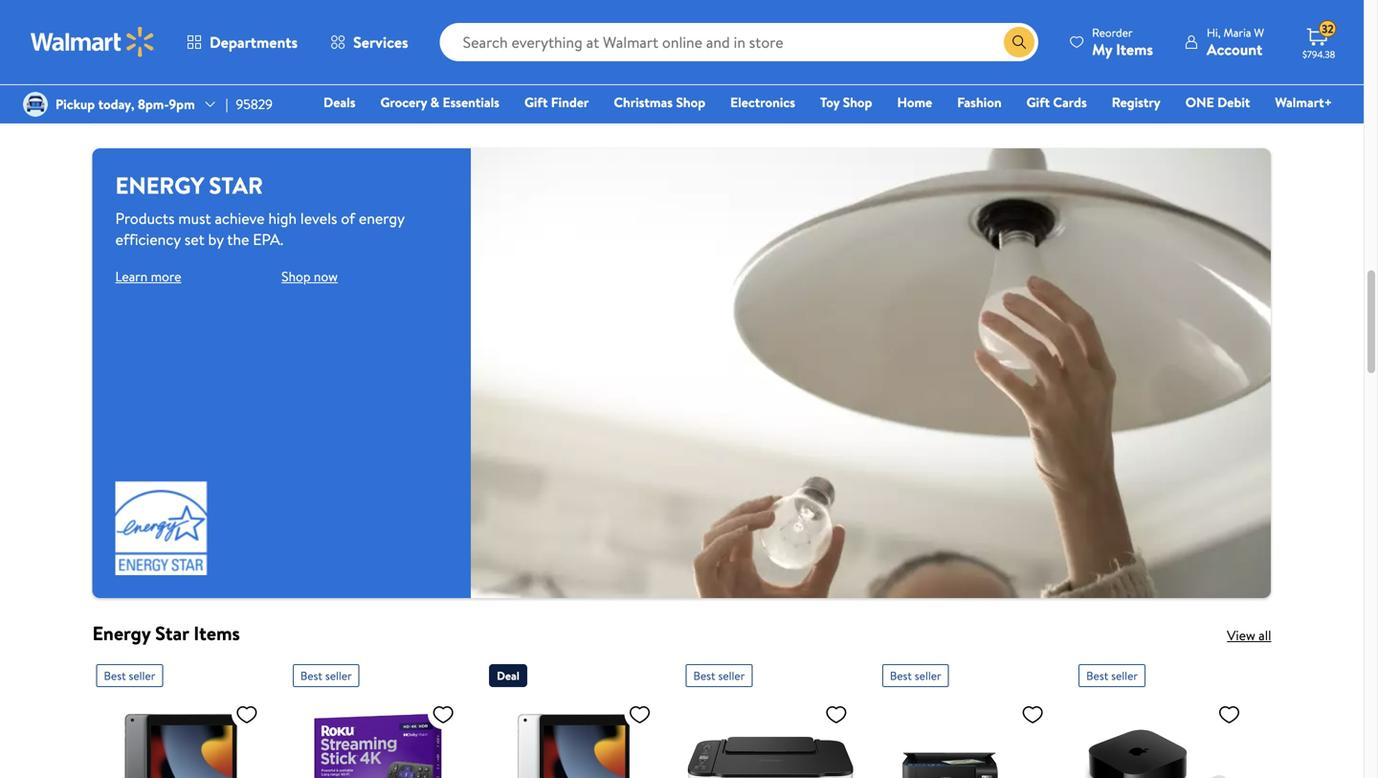 Task type: locate. For each thing, give the bounding box(es) containing it.
levels
[[301, 208, 337, 229]]

2 horizontal spatial 2-day shipping
[[1083, 73, 1154, 89]]

seller for roku streaming stick 4k | streaming device 4k/hdr/dolby vision with voice remote with tv controls and long-range wi-fi image
[[325, 668, 352, 684]]

delivery up gift finder
[[538, 13, 579, 29]]

my
[[1093, 39, 1113, 60]]

best seller for roku streaming stick 4k | streaming device 4k/hdr/dolby vision with voice remote with tv controls and long-range wi-fi image
[[301, 668, 352, 684]]

5 best from the left
[[1087, 668, 1109, 684]]

delivery up electronics
[[734, 13, 776, 29]]

shop left now
[[282, 267, 311, 286]]

items for energy star items
[[194, 620, 240, 647]]

shop right the toy
[[843, 93, 873, 112]]

2-day shipping
[[493, 39, 565, 56], [100, 56, 171, 72], [1083, 73, 1154, 89]]

shop
[[676, 93, 706, 112], [843, 93, 873, 112], [282, 267, 311, 286]]

shop right christmas at the top left of page
[[676, 93, 706, 112]]

search icon image
[[1012, 34, 1028, 50]]

|
[[226, 95, 228, 113]]

fashion
[[958, 93, 1002, 112]]

0 horizontal spatial 2-day shipping
[[100, 56, 171, 72]]

add to favorites list, apple mn873ll-a tv 4k 64gb 3rd generation wi-fi media streamer, black image
[[1218, 703, 1241, 727]]

items inside reorder my items
[[1117, 39, 1154, 60]]

2021 apple 10.2-inch ipad wi-fi 256gb - silver (9th generation) image
[[489, 695, 659, 778]]

seller up apple mn873ll-a tv 4k 64gb 3rd generation wi-fi media streamer, black image
[[1112, 668, 1139, 684]]

shipping right 1-
[[325, 39, 366, 56]]

4 best from the left
[[890, 668, 912, 684]]

8pm-
[[138, 95, 169, 113]]

5 seller from the left
[[1112, 668, 1139, 684]]

best seller up canon pixma ts3522 all-in-one wireless color inkjet printer with print, copy and scan features image
[[694, 668, 745, 684]]

energy star items
[[92, 620, 240, 647]]

2- up today,
[[100, 56, 110, 72]]

day right departments
[[305, 39, 322, 56]]

fashion link
[[949, 92, 1011, 113]]

seller up canon pixma ts3522 all-in-one wireless color inkjet printer with print, copy and scan features image
[[719, 668, 745, 684]]

one debit
[[1186, 93, 1251, 112]]

2-day shipping up gift finder link
[[493, 39, 565, 56]]

2 best seller from the left
[[301, 668, 352, 684]]

1 best from the left
[[104, 668, 126, 684]]

1 gift from the left
[[525, 93, 548, 112]]

best up canon pixma ts3522 all-in-one wireless color inkjet printer with print, copy and scan features image
[[694, 668, 716, 684]]

shipping
[[325, 39, 366, 56], [523, 39, 565, 56], [130, 56, 171, 72], [1113, 73, 1154, 89]]

items for reorder my items
[[1117, 39, 1154, 60]]

manufacturer offer
[[1113, 29, 1209, 46]]

shop now
[[282, 267, 338, 286]]

deals
[[324, 93, 356, 112]]

5 best seller from the left
[[1087, 668, 1139, 684]]

day
[[305, 39, 322, 56], [504, 39, 521, 56], [110, 56, 127, 72], [1093, 73, 1111, 89]]

grocery & essentials
[[381, 93, 500, 112]]

best for 2021 apple 10.2-inch ipad wi-fi 64gb - space gray (9th generation) image
[[104, 668, 126, 684]]

learn more link
[[115, 267, 181, 286]]

delivery
[[538, 13, 579, 29], [734, 13, 776, 29], [931, 13, 973, 29], [145, 29, 186, 46]]

roku streaming stick 4k | streaming device 4k/hdr/dolby vision with voice remote with tv controls and long-range wi-fi image
[[293, 695, 463, 778]]

best seller up roku streaming stick 4k | streaming device 4k/hdr/dolby vision with voice remote with tv controls and long-range wi-fi image
[[301, 668, 352, 684]]

gift left cards
[[1027, 93, 1050, 112]]

2 seller from the left
[[325, 668, 352, 684]]

deal
[[497, 668, 520, 684]]

seller for epson ecotank et-2400 wireless color all-in-one cartridge-free supertank printer with scan and copy image
[[915, 668, 942, 684]]

gift finder
[[525, 93, 589, 112]]

3 best seller from the left
[[694, 668, 745, 684]]

Walmart Site-Wide search field
[[440, 23, 1039, 61]]

reorder
[[1093, 24, 1133, 41]]

walmart+ link
[[1267, 92, 1342, 113]]

best down energy
[[104, 668, 126, 684]]

4 seller from the left
[[915, 668, 942, 684]]

4 best seller from the left
[[890, 668, 942, 684]]

gift finder link
[[516, 92, 598, 113]]

product group
[[1079, 0, 1249, 117], [96, 657, 266, 778], [293, 657, 463, 778], [489, 657, 659, 778], [686, 657, 856, 778], [883, 657, 1052, 778], [1079, 657, 1249, 778]]

add to favorites list, 2021 apple 10.2-inch ipad wi-fi 256gb - silver (9th generation) image
[[629, 703, 652, 727]]

shipping up '8pm-'
[[130, 56, 171, 72]]

delivery up fashion link
[[931, 13, 973, 29]]

now
[[314, 267, 338, 286]]

best up epson ecotank et-2400 wireless color all-in-one cartridge-free supertank printer with scan and copy image
[[890, 668, 912, 684]]

best seller down energy
[[104, 668, 155, 684]]

add to favorites list, roku streaming stick 4k | streaming device 4k/hdr/dolby vision with voice remote with tv controls and long-range wi-fi image
[[432, 703, 455, 727]]

debit
[[1218, 93, 1251, 112]]

Search search field
[[440, 23, 1039, 61]]

pickup
[[493, 13, 526, 29], [690, 13, 723, 29], [887, 13, 920, 29], [100, 29, 133, 46], [56, 95, 95, 113]]

seller
[[129, 668, 155, 684], [325, 668, 352, 684], [719, 668, 745, 684], [915, 668, 942, 684], [1112, 668, 1139, 684]]

shipping up gift finder link
[[523, 39, 565, 56]]

0 vertical spatial items
[[1117, 39, 1154, 60]]

seller down energy
[[129, 668, 155, 684]]

1 vertical spatial items
[[194, 620, 240, 647]]

2-
[[493, 39, 504, 56], [100, 56, 110, 72], [1083, 73, 1093, 89]]

best up roku streaming stick 4k | streaming device 4k/hdr/dolby vision with voice remote with tv controls and long-range wi-fi image
[[301, 668, 323, 684]]

pickup up christmas shop
[[690, 13, 723, 29]]

christmas shop
[[614, 93, 706, 112]]

offer
[[1183, 29, 1209, 46]]

star
[[209, 170, 263, 202]]

2- up essentials
[[493, 39, 504, 56]]

1 horizontal spatial items
[[1117, 39, 1154, 60]]

2- up cards
[[1083, 73, 1093, 89]]

by
[[208, 229, 224, 250]]

2 best from the left
[[301, 668, 323, 684]]

1 horizontal spatial gift
[[1027, 93, 1050, 112]]

seller up epson ecotank et-2400 wireless color all-in-one cartridge-free supertank printer with scan and copy image
[[915, 668, 942, 684]]

product group containing deal
[[489, 657, 659, 778]]

deals link
[[315, 92, 364, 113]]

set
[[185, 229, 205, 250]]

toy
[[821, 93, 840, 112]]

seller for canon pixma ts3522 all-in-one wireless color inkjet printer with print, copy and scan features image
[[719, 668, 745, 684]]

best seller up apple mn873ll-a tv 4k 64gb 3rd generation wi-fi media streamer, black image
[[1087, 668, 1139, 684]]

items down $1.00
[[1117, 39, 1154, 60]]

2 gift from the left
[[1027, 93, 1050, 112]]

seller up roku streaming stick 4k | streaming device 4k/hdr/dolby vision with voice remote with tv controls and long-range wi-fi image
[[325, 668, 352, 684]]

maria
[[1224, 24, 1252, 41]]

energy
[[92, 620, 151, 647]]

view all link
[[1228, 626, 1272, 645]]

more
[[151, 267, 181, 286]]

1-
[[297, 39, 305, 56]]

one debit link
[[1178, 92, 1259, 113]]

add to favorites list, 2021 apple 10.2-inch ipad wi-fi 64gb - space gray (9th generation) image
[[235, 703, 258, 727]]

0 horizontal spatial gift
[[525, 93, 548, 112]]

&
[[431, 93, 440, 112]]

best
[[104, 668, 126, 684], [301, 668, 323, 684], [694, 668, 716, 684], [890, 668, 912, 684], [1087, 668, 1109, 684]]

achieve
[[215, 208, 265, 229]]

best up apple mn873ll-a tv 4k 64gb 3rd generation wi-fi media streamer, black image
[[1087, 668, 1109, 684]]

3 seller from the left
[[719, 668, 745, 684]]

learn more
[[115, 267, 181, 286]]

2 horizontal spatial shop
[[843, 93, 873, 112]]

 image
[[23, 92, 48, 117]]

christmas shop link
[[605, 92, 714, 113]]

1 seller from the left
[[129, 668, 155, 684]]

items right star
[[194, 620, 240, 647]]

9pm
[[169, 95, 195, 113]]

best seller up epson ecotank et-2400 wireless color all-in-one cartridge-free supertank printer with scan and copy image
[[890, 668, 942, 684]]

1 horizontal spatial shop
[[676, 93, 706, 112]]

walmart+
[[1276, 93, 1333, 112]]

epson ecotank et-2400 wireless color all-in-one cartridge-free supertank printer with scan and copy image
[[883, 695, 1052, 778]]

all
[[1259, 626, 1272, 645]]

0 horizontal spatial items
[[194, 620, 240, 647]]

grocery
[[381, 93, 427, 112]]

2-day shipping up pickup today, 8pm-9pm
[[100, 56, 171, 72]]

best seller
[[104, 668, 155, 684], [301, 668, 352, 684], [694, 668, 745, 684], [890, 668, 942, 684], [1087, 668, 1139, 684]]

canon pixma ts3522 all-in-one wireless color inkjet printer with print, copy and scan features image
[[686, 695, 856, 778]]

gift left finder at the left top
[[525, 93, 548, 112]]

one
[[1186, 93, 1215, 112]]

star
[[155, 620, 189, 647]]

1 best seller from the left
[[104, 668, 155, 684]]

epa.
[[253, 229, 283, 250]]

items
[[1117, 39, 1154, 60], [194, 620, 240, 647]]

2-day shipping up registry
[[1083, 73, 1154, 89]]

3 best from the left
[[694, 668, 716, 684]]

32
[[1322, 21, 1335, 37]]

pickup today, 8pm-9pm
[[56, 95, 195, 113]]



Task type: vqa. For each thing, say whether or not it's contained in the screenshot.
Get
yes



Task type: describe. For each thing, give the bounding box(es) containing it.
hi,
[[1207, 24, 1221, 41]]

pickup up today,
[[100, 29, 133, 46]]

add to favorites list, epson ecotank et-2400 wireless color all-in-one cartridge-free supertank printer with scan and copy image
[[1022, 703, 1045, 727]]

1-day shipping
[[297, 39, 366, 56]]

gift cards
[[1027, 93, 1088, 112]]

of
[[341, 208, 355, 229]]

account
[[1207, 39, 1263, 60]]

toy shop
[[821, 93, 873, 112]]

hi, maria w account
[[1207, 24, 1265, 60]]

shipping up registry link in the right top of the page
[[1113, 73, 1154, 89]]

learn
[[115, 267, 148, 286]]

pickup up home link
[[887, 13, 920, 29]]

product group containing get $1.00 walmart cash
[[1079, 0, 1249, 117]]

walmart
[[1163, 12, 1205, 28]]

view
[[1228, 626, 1256, 645]]

gift cards link
[[1018, 92, 1096, 113]]

gift for gift finder
[[525, 93, 548, 112]]

shop for toy shop
[[843, 93, 873, 112]]

day up gift finder link
[[504, 39, 521, 56]]

$1.00
[[1134, 12, 1160, 28]]

products
[[115, 208, 175, 229]]

1 horizontal spatial 2-day shipping
[[493, 39, 565, 56]]

best for roku streaming stick 4k | streaming device 4k/hdr/dolby vision with voice remote with tv controls and long-range wi-fi image
[[301, 668, 323, 684]]

services button
[[314, 19, 425, 65]]

grocery & essentials link
[[372, 92, 508, 113]]

departments
[[210, 32, 298, 53]]

the
[[227, 229, 249, 250]]

2 horizontal spatial 2-
[[1083, 73, 1093, 89]]

0 horizontal spatial shop
[[282, 267, 311, 286]]

efficiency
[[115, 229, 181, 250]]

best for apple mn873ll-a tv 4k 64gb 3rd generation wi-fi media streamer, black image
[[1087, 668, 1109, 684]]

walmart image
[[31, 27, 155, 57]]

best seller for epson ecotank et-2400 wireless color all-in-one cartridge-free supertank printer with scan and copy image
[[890, 668, 942, 684]]

delivery up '8pm-'
[[145, 29, 186, 46]]

energy star products must achieve high levels of energy efficiency set by the epa.
[[115, 170, 405, 250]]

get $1.00 walmart cash
[[1113, 12, 1232, 28]]

high
[[268, 208, 297, 229]]

electronics link
[[722, 92, 804, 113]]

christmas
[[614, 93, 673, 112]]

home
[[898, 93, 933, 112]]

finder
[[551, 93, 589, 112]]

manufacturer
[[1113, 29, 1181, 46]]

add to favorites list, canon pixma ts3522 all-in-one wireless color inkjet printer with print, copy and scan features image
[[825, 703, 848, 727]]

today,
[[98, 95, 134, 113]]

essentials
[[443, 93, 500, 112]]

Get $1.00 Walmart Cash checkbox
[[1084, 11, 1101, 28]]

cash
[[1208, 12, 1232, 28]]

registry
[[1112, 93, 1161, 112]]

day down my
[[1093, 73, 1111, 89]]

seller for apple mn873ll-a tv 4k 64gb 3rd generation wi-fi media streamer, black image
[[1112, 668, 1139, 684]]

| 95829
[[226, 95, 273, 113]]

energy
[[359, 208, 405, 229]]

95829
[[236, 95, 273, 113]]

best seller for canon pixma ts3522 all-in-one wireless color inkjet printer with print, copy and scan features image
[[694, 668, 745, 684]]

services
[[353, 32, 409, 53]]

pickup left today,
[[56, 95, 95, 113]]

shop for christmas shop
[[676, 93, 706, 112]]

$794.38
[[1303, 48, 1336, 61]]

energy
[[115, 170, 204, 202]]

best seller for 2021 apple 10.2-inch ipad wi-fi 64gb - space gray (9th generation) image
[[104, 668, 155, 684]]

departments button
[[170, 19, 314, 65]]

home link
[[889, 92, 941, 113]]

energy star. products must achieve high levels of energy efficiency set by the epa. learn more image
[[115, 482, 207, 575]]

apple mn873ll-a tv 4k 64gb 3rd generation wi-fi media streamer, black image
[[1079, 695, 1249, 778]]

pickup up essentials
[[493, 13, 526, 29]]

toy shop link
[[812, 92, 881, 113]]

best seller for apple mn873ll-a tv 4k 64gb 3rd generation wi-fi media streamer, black image
[[1087, 668, 1139, 684]]

1 horizontal spatial 2-
[[493, 39, 504, 56]]

0 horizontal spatial 2-
[[100, 56, 110, 72]]

best for epson ecotank et-2400 wireless color all-in-one cartridge-free supertank printer with scan and copy image
[[890, 668, 912, 684]]

2021 apple 10.2-inch ipad wi-fi 64gb - space gray (9th generation) image
[[96, 695, 266, 778]]

reorder my items
[[1093, 24, 1154, 60]]

best for canon pixma ts3522 all-in-one wireless color inkjet printer with print, copy and scan features image
[[694, 668, 716, 684]]

must
[[178, 208, 211, 229]]

electronics
[[731, 93, 796, 112]]

w
[[1255, 24, 1265, 41]]

seller for 2021 apple 10.2-inch ipad wi-fi 64gb - space gray (9th generation) image
[[129, 668, 155, 684]]

get
[[1113, 12, 1131, 28]]

get $1.00 walmart cash walmart plus, element
[[1084, 10, 1232, 29]]

shop now link
[[282, 267, 338, 286]]

cards
[[1054, 93, 1088, 112]]

view all
[[1228, 626, 1272, 645]]

gift for gift cards
[[1027, 93, 1050, 112]]

day up today,
[[110, 56, 127, 72]]

registry link
[[1104, 92, 1170, 113]]



